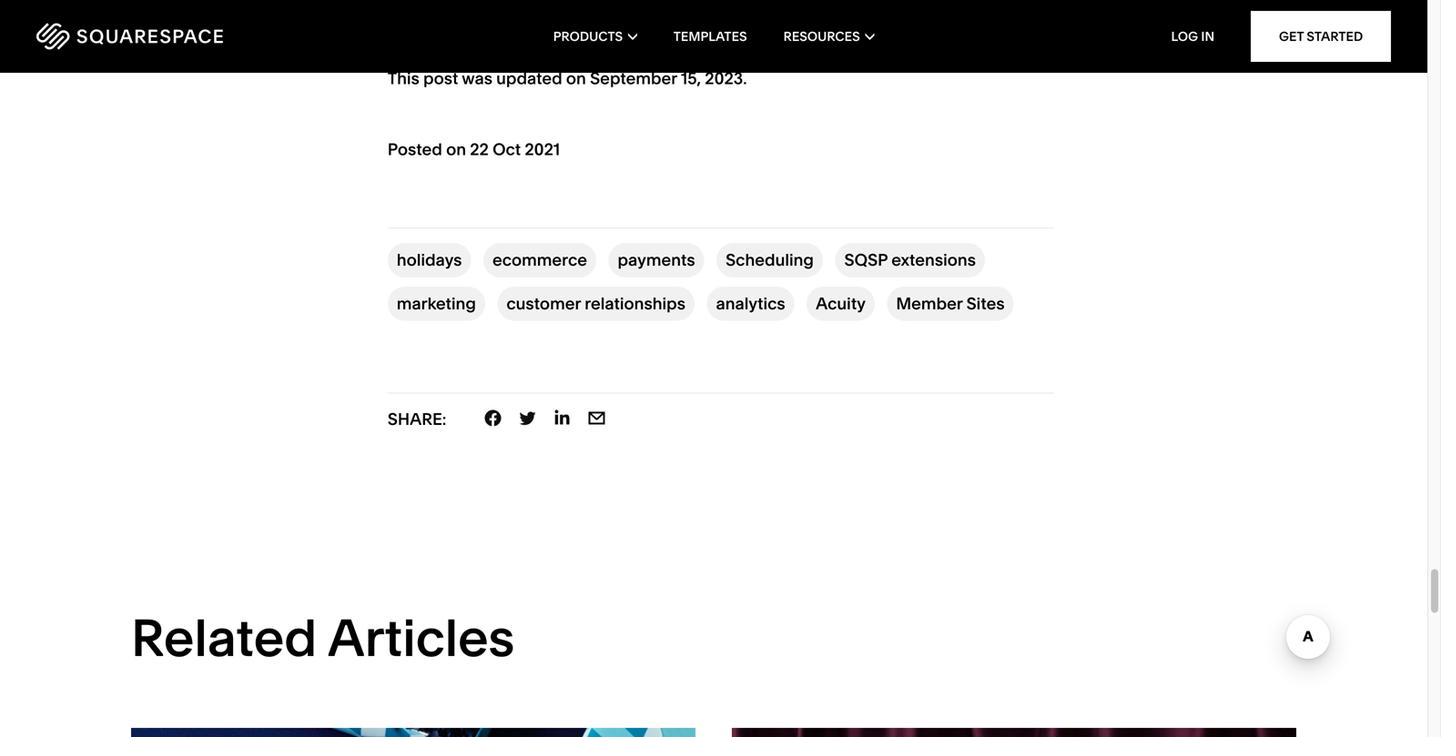 Task type: vqa. For each thing, say whether or not it's contained in the screenshot.
marketing within the and agree         to receive marketing from Squarespace.
yes



Task type: locate. For each thing, give the bounding box(es) containing it.
resources
[[784, 29, 860, 44]]

payments link
[[609, 243, 704, 278]]

marketing down holidays link
[[397, 294, 476, 314]]

marketing link
[[388, 287, 485, 321]]

squarespace logo link
[[36, 23, 307, 50]]

on
[[566, 68, 586, 88], [446, 139, 466, 159]]

and agree         to receive marketing from squarespace.
[[1134, 11, 1320, 38]]

sqsp extensions
[[845, 250, 976, 270]]

0 vertical spatial marketing
[[1241, 11, 1293, 24]]

articles
[[328, 607, 515, 670]]

oct
[[493, 139, 521, 159]]

ecommerce link
[[484, 243, 596, 278]]

1 horizontal spatial marketing
[[1241, 11, 1293, 24]]

in
[[1202, 29, 1215, 44]]

on left 22
[[446, 139, 466, 159]]

products button
[[553, 0, 637, 73]]

post
[[423, 68, 458, 88]]

on down products
[[566, 68, 586, 88]]

0 vertical spatial on
[[566, 68, 586, 88]]

holidays link
[[388, 243, 471, 278]]

get started link
[[1251, 11, 1391, 62]]

1 vertical spatial on
[[446, 139, 466, 159]]

related articles
[[131, 607, 515, 670]]

marketing up get
[[1241, 11, 1293, 24]]

share:
[[388, 409, 446, 429]]

15,
[[681, 68, 701, 88]]

1 horizontal spatial on
[[566, 68, 586, 88]]

marketing inside and agree         to receive marketing from squarespace.
[[1241, 11, 1293, 24]]

customer relationships link
[[498, 287, 695, 321]]

this
[[388, 68, 420, 88]]

0 horizontal spatial marketing
[[397, 294, 476, 314]]

related
[[131, 607, 317, 670]]

squarespace.
[[1134, 24, 1204, 38]]

2021
[[525, 139, 560, 159]]

marketing
[[1241, 11, 1293, 24], [397, 294, 476, 314]]

was
[[462, 68, 493, 88]]

get started
[[1279, 29, 1363, 44]]

ecommerce
[[493, 250, 587, 270]]

customer
[[507, 294, 581, 314]]

get
[[1279, 29, 1304, 44]]

updated
[[496, 68, 563, 88]]

sqsp
[[845, 250, 888, 270]]

holidays
[[397, 250, 462, 270]]

posted
[[388, 139, 442, 159]]

log             in link
[[1172, 29, 1215, 44]]

scheduling link
[[717, 243, 823, 278]]

member sites
[[896, 294, 1005, 314]]

this post was updated on september 15, 2023.
[[388, 68, 747, 88]]



Task type: describe. For each thing, give the bounding box(es) containing it.
templates
[[674, 29, 747, 44]]

customer relationships
[[507, 294, 686, 314]]

acuity
[[816, 294, 866, 314]]

started
[[1307, 29, 1363, 44]]

log             in
[[1172, 29, 1215, 44]]

0 horizontal spatial on
[[446, 139, 466, 159]]

to
[[1188, 11, 1199, 24]]

payments
[[618, 250, 695, 270]]

extensions
[[892, 250, 976, 270]]

products
[[553, 29, 623, 44]]

acuity link
[[807, 287, 875, 321]]

agree
[[1156, 11, 1186, 24]]

september
[[590, 68, 677, 88]]

member sites link
[[887, 287, 1014, 321]]

2023.
[[705, 68, 747, 88]]

log
[[1172, 29, 1199, 44]]

analytics link
[[707, 287, 795, 321]]

scheduling
[[726, 250, 814, 270]]

squarespace logo image
[[36, 23, 223, 50]]

sqsp extensions link
[[836, 243, 985, 278]]

templates link
[[674, 0, 747, 73]]

from
[[1296, 11, 1320, 24]]

analytics
[[716, 294, 786, 314]]

relationships
[[585, 294, 686, 314]]

receive
[[1201, 11, 1239, 24]]

member
[[896, 294, 963, 314]]

22
[[470, 139, 489, 159]]

1 vertical spatial marketing
[[397, 294, 476, 314]]

sites
[[967, 294, 1005, 314]]

and
[[1134, 11, 1153, 24]]

resources button
[[784, 0, 874, 73]]

posted on 22 oct 2021
[[388, 139, 560, 159]]



